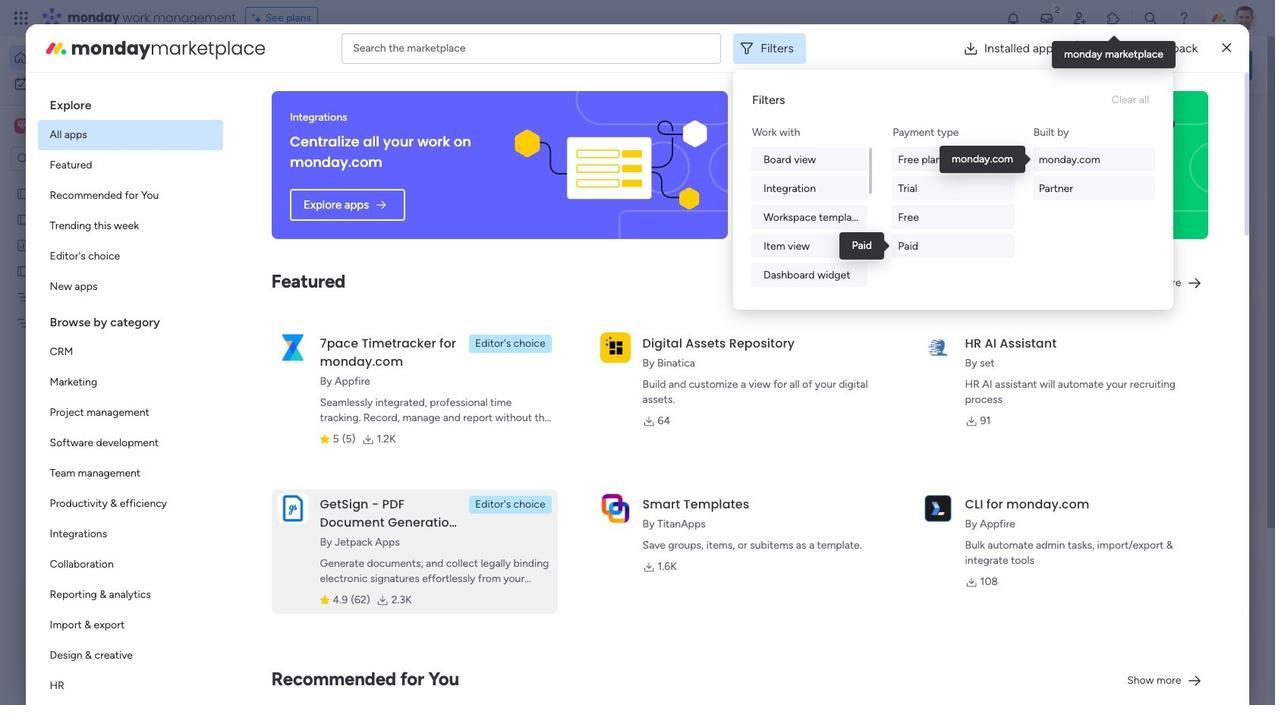 Task type: describe. For each thing, give the bounding box(es) containing it.
update feed image
[[1040, 11, 1055, 26]]

workspace image
[[14, 118, 30, 134]]

2 banner logo image from the left
[[994, 91, 1191, 239]]

workspace image
[[17, 118, 27, 134]]

search everything image
[[1144, 11, 1159, 26]]

check circle image
[[1048, 162, 1058, 173]]

select product image
[[14, 11, 29, 26]]

1 horizontal spatial monday marketplace image
[[1107, 11, 1122, 26]]

public dashboard image inside quick search results list box
[[750, 277, 767, 294]]

help center element
[[1025, 626, 1253, 687]]

component image
[[750, 301, 764, 315]]

0 vertical spatial terry turtle image
[[1233, 6, 1258, 30]]

2 element
[[388, 572, 406, 590]]



Task type: vqa. For each thing, say whether or not it's contained in the screenshot.
Search in workspace field
yes



Task type: locate. For each thing, give the bounding box(es) containing it.
v2 user feedback image
[[1038, 56, 1049, 73]]

1 heading from the top
[[38, 85, 223, 120]]

Search in workspace field
[[32, 150, 127, 167]]

1 vertical spatial monday marketplace image
[[44, 36, 68, 60]]

option
[[9, 46, 185, 70], [9, 71, 185, 96], [38, 120, 223, 150], [38, 150, 223, 181], [0, 180, 194, 183], [38, 181, 223, 211], [38, 211, 223, 242], [38, 242, 223, 272], [38, 272, 223, 302], [38, 337, 223, 368], [38, 368, 223, 398], [38, 398, 223, 428], [38, 428, 223, 459], [38, 459, 223, 489], [38, 489, 223, 520], [38, 520, 223, 550], [38, 550, 223, 580], [38, 580, 223, 611], [38, 611, 223, 641], [38, 641, 223, 671], [38, 671, 223, 702]]

1 vertical spatial public dashboard image
[[750, 277, 767, 294]]

0 vertical spatial public board image
[[16, 186, 30, 201]]

notifications image
[[1006, 11, 1022, 26]]

public board image
[[16, 264, 30, 278]]

see plans image
[[252, 10, 266, 27]]

heading
[[38, 85, 223, 120], [38, 302, 223, 337]]

dapulse x slim image
[[1223, 39, 1232, 57]]

1 horizontal spatial banner logo image
[[994, 91, 1191, 239]]

app logo image
[[278, 332, 308, 363], [600, 332, 631, 363], [923, 332, 954, 363], [278, 493, 308, 524], [600, 493, 631, 524], [923, 493, 954, 524]]

0 horizontal spatial monday marketplace image
[[44, 36, 68, 60]]

workspace selection element
[[14, 117, 127, 137]]

0 vertical spatial heading
[[38, 85, 223, 120]]

1 horizontal spatial terry turtle image
[[1233, 6, 1258, 30]]

quick search results list box
[[235, 142, 989, 529]]

2 image
[[1051, 1, 1065, 18]]

0 horizontal spatial banner logo image
[[513, 91, 710, 239]]

0 horizontal spatial terry turtle image
[[270, 680, 301, 706]]

invite members image
[[1073, 11, 1088, 26]]

v2 bolt switch image
[[1156, 57, 1165, 73]]

getting started element
[[1025, 554, 1253, 614]]

1 banner logo image from the left
[[513, 91, 710, 239]]

help image
[[1177, 11, 1192, 26]]

public board image
[[16, 186, 30, 201], [16, 212, 30, 226], [254, 277, 270, 294]]

list box
[[38, 85, 223, 706], [0, 177, 194, 540]]

1 vertical spatial terry turtle image
[[270, 680, 301, 706]]

public dashboard image up public board icon
[[16, 238, 30, 252]]

public dashboard image up the component icon
[[750, 277, 767, 294]]

circle o image
[[1048, 181, 1058, 193]]

monday marketplace image
[[1107, 11, 1122, 26], [44, 36, 68, 60]]

2 heading from the top
[[38, 302, 223, 337]]

0 vertical spatial public dashboard image
[[16, 238, 30, 252]]

2 vertical spatial public board image
[[254, 277, 270, 294]]

terry turtle image
[[1233, 6, 1258, 30], [270, 680, 301, 706]]

public dashboard image
[[16, 238, 30, 252], [750, 277, 767, 294]]

check circle image
[[1048, 143, 1058, 154]]

1 vertical spatial heading
[[38, 302, 223, 337]]

0 horizontal spatial public dashboard image
[[16, 238, 30, 252]]

banner logo image
[[513, 91, 710, 239], [994, 91, 1191, 239]]

1 horizontal spatial public dashboard image
[[750, 277, 767, 294]]

templates image image
[[1039, 306, 1240, 410]]

1 vertical spatial public board image
[[16, 212, 30, 226]]

0 vertical spatial monday marketplace image
[[1107, 11, 1122, 26]]

dapulse x slim image
[[1230, 110, 1249, 128]]



